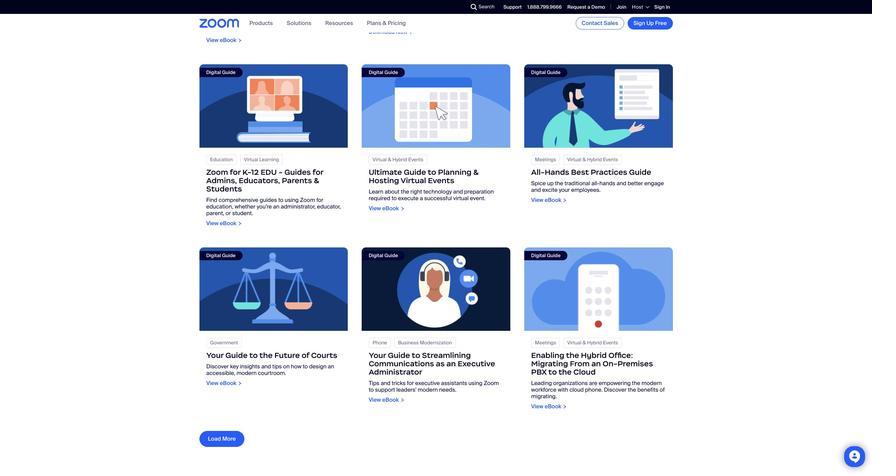 Task type: describe. For each thing, give the bounding box(es) containing it.
digital guide for enabling the hybrid office: migrating from an on-premises pbx to the cloud
[[531, 253, 561, 259]]

migrating.
[[531, 394, 557, 401]]

digital for your guide to streamlining communications as an executive administrator
[[369, 253, 383, 259]]

ebook inside zoom for k-12 edu - guides for admins, educators, parents & students find comprehensive guides to using zoom for education, whether you're an administrator, educator, parent, or student. view ebook
[[220, 220, 236, 227]]

with inside enabling the hybrid office: migrating from an on-premises pbx to the cloud leading organizations are empowering the modern workforce with cloud phone. discover the benefits of migrating. view ebook
[[558, 387, 568, 394]]

best
[[571, 168, 589, 177]]

plans & pricing
[[367, 20, 406, 27]]

view inside zoom commissioned a morning consult survey in august 2023 to understand how leaders and employees are spending their time at work, and how ai fits in. view ebook
[[206, 37, 219, 44]]

key inside your guide to the future of courts discover key insights and tips on how to design an accessible, modern courtroom. view ebook
[[230, 364, 239, 371]]

organizations
[[553, 380, 588, 388]]

upcoming
[[459, 11, 485, 19]]

the inside the 'ultimate guide to planning & hosting virtual events learn about the right technology and preparation required to execute a successful virtual event. view ebook'
[[401, 188, 409, 196]]

planning
[[438, 168, 472, 177]]

a inside zoom commissioned a morning consult survey in august 2023 to understand how leaders and employees are spending their time at work, and how ai fits in. view ebook
[[262, 7, 265, 14]]

contact
[[582, 19, 603, 27]]

migrating
[[531, 360, 568, 369]]

ebook inside enabling the hybrid office: migrating from an on-premises pbx to the cloud leading organizations are empowering the modern workforce with cloud phone. discover the benefits of migrating. view ebook
[[545, 404, 561, 411]]

virtual for all-
[[567, 157, 581, 163]]

of inside your guide to the future of courts discover key insights and tips on how to design an accessible, modern courtroom. view ebook
[[302, 351, 309, 361]]

commissioned
[[223, 7, 261, 14]]

learn
[[369, 188, 383, 196]]

cloud
[[574, 368, 596, 378]]

leaders
[[289, 13, 308, 21]]

your guide to streamlining communications as an executive administrator tips and tricks for executive assistants using zoom to support leaders' modern needs. view ebook
[[369, 351, 499, 404]]

sign in
[[655, 4, 670, 10]]

a inside "companies in europe view cx as a key area of investment. together with idc we looked at the upcoming trends and what challenges companies face. download now"
[[454, 0, 457, 6]]

explore how zoom's platform and products can support new workflows and enhance productivity across office and home working spaces.
[[531, 0, 656, 19]]

in inside zoom commissioned a morning consult survey in august 2023 to understand how leaders and employees are spending their time at work, and how ai fits in. view ebook
[[328, 7, 333, 14]]

events inside the 'ultimate guide to planning & hosting virtual events learn about the right technology and preparation required to execute a successful virtual event. view ebook'
[[428, 176, 454, 186]]

hybrid up best
[[587, 157, 602, 163]]

zoom inside the your guide to streamlining communications as an executive administrator tips and tricks for executive assistants using zoom to support leaders' modern needs. view ebook
[[484, 380, 499, 388]]

solutions
[[287, 20, 311, 27]]

more
[[222, 436, 236, 443]]

business modernization
[[398, 340, 452, 347]]

for right guides on the left top of the page
[[313, 168, 324, 177]]

and inside the your guide to streamlining communications as an executive administrator tips and tricks for executive assistants using zoom to support leaders' modern needs. view ebook
[[381, 380, 391, 388]]

enabling
[[531, 351, 564, 361]]

virtual inside the 'ultimate guide to planning & hosting virtual events learn about the right technology and preparation required to execute a successful virtual event. view ebook'
[[401, 176, 426, 186]]

pbx
[[531, 368, 547, 378]]

digital for your guide to the future of courts
[[206, 253, 221, 259]]

digital guide for your guide to streamlining communications as an executive administrator
[[369, 253, 398, 259]]

in
[[666, 4, 670, 10]]

the inside "companies in europe view cx as a key area of investment. together with idc we looked at the upcoming trends and what challenges companies face. download now"
[[449, 11, 458, 19]]

modern for key
[[237, 370, 257, 378]]

to up insights
[[249, 351, 258, 361]]

guides
[[284, 168, 311, 177]]

on-
[[603, 360, 618, 369]]

the up organizations
[[559, 368, 572, 378]]

meetings for all-
[[535, 157, 556, 163]]

& up from
[[583, 340, 586, 347]]

1.888.799.9666
[[527, 4, 562, 10]]

ai
[[206, 26, 212, 34]]

parents
[[282, 176, 312, 186]]

ultimate
[[369, 168, 402, 177]]

learning
[[259, 157, 279, 163]]

your for your guide to the future of courts
[[206, 351, 224, 361]]

ebook inside your guide to the future of courts discover key insights and tips on how to design an accessible, modern courtroom. view ebook
[[220, 380, 236, 388]]

government
[[210, 340, 238, 347]]

comprehensive
[[219, 197, 258, 204]]

an inside zoom for k-12 edu - guides for admins, educators, parents & students find comprehensive guides to using zoom for education, whether you're an administrator, educator, parent, or student. view ebook
[[273, 203, 280, 211]]

required
[[369, 195, 390, 202]]

discover inside your guide to the future of courts discover key insights and tips on how to design an accessible, modern courtroom. view ebook
[[206, 364, 229, 371]]

communications
[[369, 360, 434, 369]]

load more button
[[199, 432, 245, 448]]

workflows
[[564, 5, 590, 12]]

plans
[[367, 20, 381, 27]]

sales
[[604, 19, 618, 27]]

companies
[[423, 18, 451, 25]]

-
[[279, 168, 283, 177]]

virtual & hybrid events for enabling
[[567, 340, 618, 347]]

for inside the your guide to streamlining communications as an executive administrator tips and tricks for executive assistants using zoom to support leaders' modern needs. view ebook
[[407, 380, 414, 388]]

digital for zoom for k-12 edu - guides for admins, educators, parents & students
[[206, 69, 221, 76]]

fits
[[213, 26, 221, 34]]

digital guide for ultimate guide to planning & hosting virtual events
[[369, 69, 398, 76]]

cx
[[438, 0, 445, 6]]

from
[[570, 360, 590, 369]]

sign for sign up free
[[634, 19, 645, 27]]

right
[[411, 188, 422, 196]]

idc
[[405, 11, 414, 19]]

you're
[[257, 203, 272, 211]]

calendar image
[[362, 64, 510, 148]]

and inside "companies in europe view cx as a key area of investment. together with idc we looked at the upcoming trends and what challenges companies face. download now"
[[369, 18, 378, 25]]

join link
[[617, 4, 627, 10]]

virtual up ultimate
[[373, 157, 387, 163]]

preparation
[[464, 188, 494, 196]]

guide inside the 'ultimate guide to planning & hosting virtual events learn about the right technology and preparation required to execute a successful virtual event. view ebook'
[[404, 168, 426, 177]]

load
[[208, 436, 221, 443]]

all-
[[531, 168, 545, 177]]

cloud
[[570, 387, 584, 394]]

support link
[[504, 4, 522, 10]]

guide inside all-hands best practices guide spice up the traditional all-hands and better engage and excite your employees. view ebook
[[629, 168, 651, 177]]

technology
[[423, 188, 452, 196]]

an inside enabling the hybrid office: migrating from an on-premises pbx to the cloud leading organizations are empowering the modern workforce with cloud phone. discover the benefits of migrating. view ebook
[[592, 360, 601, 369]]

zoom down the education
[[206, 168, 228, 177]]

in inside "companies in europe view cx as a key area of investment. together with idc we looked at the upcoming trends and what challenges companies face. download now"
[[400, 0, 404, 6]]

and inside the 'ultimate guide to planning & hosting virtual events learn about the right technology and preparation required to execute a successful virtual event. view ebook'
[[453, 188, 463, 196]]

free
[[655, 19, 667, 27]]

spice
[[531, 180, 546, 187]]

practices
[[591, 168, 627, 177]]

request
[[567, 4, 586, 10]]

education,
[[206, 203, 233, 211]]

hybrid inside enabling the hybrid office: migrating from an on-premises pbx to the cloud leading organizations are empowering the modern workforce with cloud phone. discover the benefits of migrating. view ebook
[[581, 351, 607, 361]]

join
[[617, 4, 627, 10]]

sign in link
[[655, 4, 670, 10]]

execute
[[398, 195, 419, 202]]

guide inside the your guide to streamlining communications as an executive administrator tips and tricks for executive assistants using zoom to support leaders' modern needs. view ebook
[[388, 351, 410, 361]]

key inside "companies in europe view cx as a key area of investment. together with idc we looked at the upcoming trends and what challenges companies face. download now"
[[459, 0, 467, 6]]

main content containing zoom for k-12 edu - guides for admins, educators, parents & students
[[0, 0, 872, 448]]

together
[[369, 11, 392, 19]]

companies in europe view cx as a key area of investment. together with idc we looked at the upcoming trends and what challenges companies face. download now
[[369, 0, 503, 36]]

of inside enabling the hybrid office: migrating from an on-premises pbx to the cloud leading organizations are empowering the modern workforce with cloud phone. discover the benefits of migrating. view ebook
[[660, 387, 665, 394]]

home
[[577, 11, 591, 19]]

all-
[[592, 180, 600, 187]]

premises
[[618, 360, 653, 369]]

digital for ultimate guide to planning & hosting virtual events
[[369, 69, 383, 76]]

zoom down parents in the top of the page
[[300, 197, 315, 204]]

traditional
[[565, 180, 590, 187]]

12
[[251, 168, 259, 177]]

and inside your guide to the future of courts discover key insights and tips on how to design an accessible, modern courtroom. view ebook
[[261, 364, 271, 371]]

working
[[593, 11, 613, 19]]

view inside the your guide to streamlining communications as an executive administrator tips and tricks for executive assistants using zoom to support leaders' modern needs. view ebook
[[369, 397, 381, 404]]

ultimate guide to planning & hosting virtual events learn about the right technology and preparation required to execute a successful virtual event. view ebook
[[369, 168, 494, 212]]

empowering
[[599, 380, 631, 388]]

products
[[618, 0, 641, 6]]

to down business
[[412, 351, 420, 361]]

tricks
[[392, 380, 406, 388]]

student.
[[232, 210, 253, 217]]

are for on-
[[589, 380, 598, 388]]

ebook inside the your guide to streamlining communications as an executive administrator tips and tricks for executive assistants using zoom to support leaders' modern needs. view ebook
[[382, 397, 399, 404]]

find
[[206, 197, 217, 204]]

& up "download"
[[383, 20, 387, 27]]

support inside 'explore how zoom's platform and products can support new workflows and enhance productivity across office and home working spaces.'
[[531, 5, 551, 12]]

events up right
[[408, 157, 423, 163]]

needs.
[[439, 387, 457, 394]]

event.
[[470, 195, 486, 202]]



Task type: locate. For each thing, give the bounding box(es) containing it.
& inside the 'ultimate guide to planning & hosting virtual events learn about the right technology and preparation required to execute a successful virtual event. view ebook'
[[473, 168, 479, 177]]

1 horizontal spatial sign
[[655, 4, 665, 10]]

meetings for enabling
[[535, 340, 556, 347]]

0 horizontal spatial support
[[375, 387, 395, 394]]

using inside the your guide to streamlining communications as an executive administrator tips and tricks for executive assistants using zoom to support leaders' modern needs. view ebook
[[469, 380, 483, 388]]

a up products
[[262, 7, 265, 14]]

the inside all-hands best practices guide spice up the traditional all-hands and better engage and excite your employees. view ebook
[[555, 180, 563, 187]]

key left area
[[459, 0, 467, 6]]

request a demo link
[[567, 4, 605, 10]]

of right area
[[481, 0, 486, 6]]

your guide to the future of courts discover key insights and tips on how to design an accessible, modern courtroom. view ebook
[[206, 351, 337, 388]]

how right the work,
[[328, 20, 339, 27]]

to up technology
[[428, 168, 436, 177]]

to inside enabling the hybrid office: migrating from an on-premises pbx to the cloud leading organizations are empowering the modern workforce with cloud phone. discover the benefits of migrating. view ebook
[[549, 368, 557, 378]]

for right tricks
[[407, 380, 414, 388]]

products button
[[249, 20, 273, 27]]

key left insights
[[230, 364, 239, 371]]

1 vertical spatial as
[[436, 360, 445, 369]]

an down courts
[[328, 364, 334, 371]]

0 horizontal spatial of
[[302, 351, 309, 361]]

enabling the hybrid office: migrating from an on-premises pbx to the cloud leading organizations are empowering the modern workforce with cloud phone. discover the benefits of migrating. view ebook
[[531, 351, 665, 411]]

using down 'executive' at right bottom
[[469, 380, 483, 388]]

0 horizontal spatial key
[[230, 364, 239, 371]]

as down modernization
[[436, 360, 445, 369]]

0 vertical spatial at
[[443, 11, 448, 19]]

0 horizontal spatial your
[[206, 351, 224, 361]]

zoom down 'executive' at right bottom
[[484, 380, 499, 388]]

consult
[[289, 7, 309, 14]]

as for a
[[447, 0, 453, 6]]

are inside zoom commissioned a morning consult survey in august 2023 to understand how leaders and employees are spending their time at work, and how ai fits in. view ebook
[[236, 20, 244, 27]]

ebook down migrating.
[[545, 404, 561, 411]]

to right pbx
[[549, 368, 557, 378]]

2 horizontal spatial modern
[[642, 380, 662, 388]]

edu
[[261, 168, 277, 177]]

hybrid up ultimate
[[392, 157, 407, 163]]

office
[[550, 11, 564, 19]]

0 horizontal spatial in
[[328, 7, 333, 14]]

events up technology
[[428, 176, 454, 186]]

1 vertical spatial using
[[469, 380, 483, 388]]

guide inside your guide to the future of courts discover key insights and tips on how to design an accessible, modern courtroom. view ebook
[[225, 351, 248, 361]]

the right up
[[555, 180, 563, 187]]

the left right
[[401, 188, 409, 196]]

1 horizontal spatial discover
[[604, 387, 627, 394]]

modern inside enabling the hybrid office: migrating from an on-premises pbx to the cloud leading organizations are empowering the modern workforce with cloud phone. discover the benefits of migrating. view ebook
[[642, 380, 662, 388]]

2 your from the left
[[369, 351, 386, 361]]

resources
[[325, 20, 353, 27]]

1 vertical spatial support
[[375, 387, 395, 394]]

0 vertical spatial using
[[285, 197, 299, 204]]

looked
[[424, 11, 442, 19]]

support
[[504, 4, 522, 10]]

modern left needs. at the right of page
[[418, 387, 438, 394]]

your inside your guide to the future of courts discover key insights and tips on how to design an accessible, modern courtroom. view ebook
[[206, 351, 224, 361]]

0 vertical spatial discover
[[206, 364, 229, 371]]

view inside enabling the hybrid office: migrating from an on-premises pbx to the cloud leading organizations are empowering the modern workforce with cloud phone. discover the benefits of migrating. view ebook
[[531, 404, 543, 411]]

using down parents in the top of the page
[[285, 197, 299, 204]]

0 vertical spatial as
[[447, 0, 453, 6]]

search image
[[471, 4, 477, 10], [471, 4, 477, 10]]

face.
[[453, 18, 465, 25]]

events up office:
[[603, 340, 618, 347]]

1 horizontal spatial key
[[459, 0, 467, 6]]

1 horizontal spatial of
[[481, 0, 486, 6]]

better
[[628, 180, 643, 187]]

for right administrator,
[[316, 197, 323, 204]]

0 vertical spatial with
[[393, 11, 403, 19]]

& up ultimate
[[388, 157, 391, 163]]

virtual up from
[[567, 340, 581, 347]]

view down accessible, at the bottom left of page
[[206, 380, 219, 388]]

whether
[[235, 203, 256, 211]]

ebook down the or at the top left of the page
[[220, 220, 236, 227]]

an inside the your guide to streamlining communications as an executive administrator tips and tricks for executive assistants using zoom to support leaders' modern needs. view ebook
[[447, 360, 456, 369]]

in left europe
[[400, 0, 404, 6]]

admins,
[[206, 176, 237, 186]]

discover inside enabling the hybrid office: migrating from an on-premises pbx to the cloud leading organizations are empowering the modern workforce with cloud phone. discover the benefits of migrating. view ebook
[[604, 387, 627, 394]]

zoom
[[206, 7, 221, 14], [206, 168, 228, 177], [300, 197, 315, 204], [484, 380, 499, 388]]

1 horizontal spatial using
[[469, 380, 483, 388]]

view inside the 'ultimate guide to planning & hosting virtual events learn about the right technology and preparation required to execute a successful virtual event. view ebook'
[[369, 205, 381, 212]]

employees.
[[571, 187, 601, 194]]

explore how zoom's platform and products can support new workflows and enhance productivity across office and home working spaces. link
[[524, 0, 673, 51]]

0 vertical spatial in
[[400, 0, 404, 6]]

of right benefits
[[660, 387, 665, 394]]

sign up free link
[[628, 17, 673, 30]]

the left benefits
[[628, 387, 636, 394]]

how up office
[[552, 0, 563, 6]]

support left new
[[531, 5, 551, 12]]

a left demo
[[588, 4, 590, 10]]

0 horizontal spatial modern
[[237, 370, 257, 378]]

platform
[[584, 0, 606, 6]]

view inside zoom for k-12 edu - guides for admins, educators, parents & students find comprehensive guides to using zoom for education, whether you're an administrator, educator, parent, or student. view ebook
[[206, 220, 219, 227]]

morning
[[267, 7, 288, 14]]

of up design
[[302, 351, 309, 361]]

of inside "companies in europe view cx as a key area of investment. together with idc we looked at the upcoming trends and what challenges companies face. download now"
[[481, 0, 486, 6]]

1 horizontal spatial modern
[[418, 387, 438, 394]]

to inside zoom for k-12 edu - guides for admins, educators, parents & students find comprehensive guides to using zoom for education, whether you're an administrator, educator, parent, or student. view ebook
[[278, 197, 283, 204]]

how left leaders at the left of page
[[278, 13, 288, 21]]

view down required
[[369, 205, 381, 212]]

& up best
[[583, 157, 586, 163]]

modern left 'courtroom.'
[[237, 370, 257, 378]]

your inside the your guide to streamlining communications as an executive administrator tips and tricks for executive assistants using zoom to support leaders' modern needs. view ebook
[[369, 351, 386, 361]]

illustration of scales image
[[199, 248, 348, 332]]

0 vertical spatial sign
[[655, 4, 665, 10]]

0 vertical spatial are
[[236, 20, 244, 27]]

virtual & hybrid events up best
[[567, 157, 618, 163]]

virtual up right
[[401, 176, 426, 186]]

the up cloud
[[566, 351, 579, 361]]

illustration of a person image
[[362, 248, 510, 332]]

of
[[481, 0, 486, 6], [302, 351, 309, 361], [660, 387, 665, 394]]

illustration of a monitor on top of books image
[[199, 64, 348, 148]]

load more
[[208, 436, 236, 443]]

main content
[[0, 0, 872, 448]]

None search field
[[445, 1, 472, 13]]

hosting
[[369, 176, 399, 186]]

time
[[284, 20, 295, 27]]

host button
[[632, 4, 649, 10]]

digital guide for zoom for k-12 edu - guides for admins, educators, parents & students
[[206, 69, 236, 76]]

administrator
[[369, 368, 422, 378]]

courts
[[311, 351, 337, 361]]

1.888.799.9666 link
[[527, 4, 562, 10]]

and
[[607, 0, 617, 6], [591, 5, 601, 12], [566, 11, 575, 19], [310, 13, 320, 21], [369, 18, 378, 25], [317, 20, 327, 27], [617, 180, 626, 187], [531, 187, 541, 194], [453, 188, 463, 196], [261, 364, 271, 371], [381, 380, 391, 388]]

virtual for enabling
[[567, 340, 581, 347]]

& up preparation at the right of the page
[[473, 168, 479, 177]]

2 meetings from the top
[[535, 340, 556, 347]]

0 horizontal spatial using
[[285, 197, 299, 204]]

virtual up 12
[[244, 157, 258, 163]]

as inside the your guide to streamlining communications as an executive administrator tips and tricks for executive assistants using zoom to support leaders' modern needs. view ebook
[[436, 360, 445, 369]]

at inside "companies in europe view cx as a key area of investment. together with idc we looked at the upcoming trends and what challenges companies face. download now"
[[443, 11, 448, 19]]

events up practices
[[603, 157, 618, 163]]

1 vertical spatial with
[[558, 387, 568, 394]]

host
[[632, 4, 643, 10]]

modern
[[237, 370, 257, 378], [642, 380, 662, 388], [418, 387, 438, 394]]

the up tips
[[260, 351, 273, 361]]

new
[[553, 5, 563, 12]]

your down phone on the bottom left of page
[[369, 351, 386, 361]]

all-hands best practices guide spice up the traditional all-hands and better engage and excite your employees. view ebook
[[531, 168, 664, 204]]

to right the guides
[[278, 197, 283, 204]]

discover
[[206, 364, 229, 371], [604, 387, 627, 394]]

1 vertical spatial at
[[296, 20, 301, 27]]

ebook inside all-hands best practices guide spice up the traditional all-hands and better engage and excite your employees. view ebook
[[545, 197, 561, 204]]

your down government
[[206, 351, 224, 361]]

with left cloud in the right of the page
[[558, 387, 568, 394]]

view down ai at the left of page
[[206, 37, 219, 44]]

productivity
[[626, 5, 656, 12]]

1 vertical spatial of
[[302, 351, 309, 361]]

0 vertical spatial key
[[459, 0, 467, 6]]

hybrid
[[392, 157, 407, 163], [587, 157, 602, 163], [587, 340, 602, 347], [581, 351, 607, 361]]

0 vertical spatial meetings
[[535, 157, 556, 163]]

to left design
[[303, 364, 308, 371]]

for
[[230, 168, 241, 177], [313, 168, 324, 177], [316, 197, 323, 204], [407, 380, 414, 388]]

sign left up
[[634, 19, 645, 27]]

sign left in
[[655, 4, 665, 10]]

view inside your guide to the future of courts discover key insights and tips on how to design an accessible, modern courtroom. view ebook
[[206, 380, 219, 388]]

at right 'looked'
[[443, 11, 448, 19]]

discover right phone. on the right
[[604, 387, 627, 394]]

a inside the 'ultimate guide to planning & hosting virtual events learn about the right technology and preparation required to execute a successful virtual event. view ebook'
[[420, 195, 423, 202]]

digital guide for your guide to the future of courts
[[206, 253, 236, 259]]

at right time
[[296, 20, 301, 27]]

europe
[[406, 0, 424, 6]]

0 horizontal spatial are
[[236, 20, 244, 27]]

future
[[274, 351, 300, 361]]

meetings up enabling
[[535, 340, 556, 347]]

a right the "execute"
[[420, 195, 423, 202]]

insights
[[240, 364, 260, 371]]

view down tips
[[369, 397, 381, 404]]

digital for enabling the hybrid office: migrating from an on-premises pbx to the cloud
[[531, 253, 546, 259]]

hybrid up from
[[587, 340, 602, 347]]

to inside zoom commissioned a morning consult survey in august 2023 to understand how leaders and employees are spending their time at work, and how ai fits in. view ebook
[[240, 13, 246, 21]]

for left k-
[[230, 168, 241, 177]]

zoom inside zoom commissioned a morning consult survey in august 2023 to understand how leaders and employees are spending their time at work, and how ai fits in. view ebook
[[206, 7, 221, 14]]

k-
[[243, 168, 251, 177]]

area
[[468, 0, 480, 6]]

sign
[[655, 4, 665, 10], [634, 19, 645, 27]]

ebook inside the 'ultimate guide to planning & hosting virtual events learn about the right technology and preparation required to execute a successful virtual event. view ebook'
[[382, 205, 399, 212]]

modern inside your guide to the future of courts discover key insights and tips on how to design an accessible, modern courtroom. view ebook
[[237, 370, 257, 378]]

administrator,
[[281, 203, 316, 211]]

ebook down tricks
[[382, 397, 399, 404]]

to left tricks
[[369, 387, 374, 394]]

1 vertical spatial meetings
[[535, 340, 556, 347]]

zoom up zoom logo
[[206, 7, 221, 14]]

0 horizontal spatial with
[[393, 11, 403, 19]]

as for an
[[436, 360, 445, 369]]

explore
[[531, 0, 551, 6]]

using inside zoom for k-12 edu - guides for admins, educators, parents & students find comprehensive guides to using zoom for education, whether you're an administrator, educator, parent, or student. view ebook
[[285, 197, 299, 204]]

modern inside the your guide to streamlining communications as an executive administrator tips and tricks for executive assistants using zoom to support leaders' modern needs. view ebook
[[418, 387, 438, 394]]

an up assistants
[[447, 360, 456, 369]]

an right you're
[[273, 203, 280, 211]]

1 horizontal spatial your
[[369, 351, 386, 361]]

ebook down in. at the left top
[[220, 37, 236, 44]]

as inside "companies in europe view cx as a key area of investment. together with idc we looked at the upcoming trends and what challenges companies face. download now"
[[447, 0, 453, 6]]

how inside 'explore how zoom's platform and products can support new workflows and enhance productivity across office and home working spaces.'
[[552, 0, 563, 6]]

& inside zoom for k-12 edu - guides for admins, educators, parents & students find comprehensive guides to using zoom for education, whether you're an administrator, educator, parent, or student. view ebook
[[314, 176, 319, 186]]

leaders'
[[396, 387, 416, 394]]

plans & pricing link
[[367, 20, 406, 27]]

1 vertical spatial are
[[589, 380, 598, 388]]

support inside the your guide to streamlining communications as an executive administrator tips and tricks for executive assistants using zoom to support leaders' modern needs. view ebook
[[375, 387, 395, 394]]

view down the parent,
[[206, 220, 219, 227]]

resources button
[[325, 20, 353, 27]]

ebook inside zoom commissioned a morning consult survey in august 2023 to understand how leaders and employees are spending their time at work, and how ai fits in. view ebook
[[220, 37, 236, 44]]

solutions button
[[287, 20, 311, 27]]

a right cx on the top right
[[454, 0, 457, 6]]

illstration of a man image
[[524, 64, 673, 148]]

support down administrator
[[375, 387, 395, 394]]

meetings up the all-
[[535, 157, 556, 163]]

0 horizontal spatial at
[[296, 20, 301, 27]]

an left on-
[[592, 360, 601, 369]]

& right parents in the top of the page
[[314, 176, 319, 186]]

assistants
[[441, 380, 467, 388]]

0 vertical spatial of
[[481, 0, 486, 6]]

1 horizontal spatial support
[[531, 5, 551, 12]]

1 vertical spatial discover
[[604, 387, 627, 394]]

are inside enabling the hybrid office: migrating from an on-premises pbx to the cloud leading organizations are empowering the modern workforce with cloud phone. discover the benefits of migrating. view ebook
[[589, 380, 598, 388]]

the
[[449, 11, 458, 19], [555, 180, 563, 187], [401, 188, 409, 196], [260, 351, 273, 361], [566, 351, 579, 361], [559, 368, 572, 378], [632, 380, 640, 388], [628, 387, 636, 394]]

digital guide for all-hands best practices guide
[[531, 69, 561, 76]]

modern for premises
[[642, 380, 662, 388]]

sign for sign in
[[655, 4, 665, 10]]

your
[[206, 351, 224, 361], [369, 351, 386, 361]]

to left the "execute"
[[392, 195, 397, 202]]

trends
[[486, 11, 503, 19]]

now
[[396, 28, 408, 36]]

0 vertical spatial support
[[531, 5, 551, 12]]

virtual & hybrid events up from
[[567, 340, 618, 347]]

are down cloud
[[589, 380, 598, 388]]

education
[[210, 157, 233, 163]]

up
[[647, 19, 654, 27]]

ebook down required
[[382, 205, 399, 212]]

hybrid up cloud
[[581, 351, 607, 361]]

1 vertical spatial in
[[328, 7, 333, 14]]

virtual & hybrid events
[[373, 157, 423, 163], [567, 157, 618, 163], [567, 340, 618, 347]]

view inside all-hands best practices guide spice up the traditional all-hands and better engage and excite your employees. view ebook
[[531, 197, 543, 204]]

in right "survey" at the left top
[[328, 7, 333, 14]]

1 horizontal spatial in
[[400, 0, 404, 6]]

executive
[[458, 360, 495, 369]]

0 horizontal spatial sign
[[634, 19, 645, 27]]

on
[[283, 364, 290, 371]]

1 horizontal spatial with
[[558, 387, 568, 394]]

are for august
[[236, 20, 244, 27]]

1 vertical spatial sign
[[634, 19, 645, 27]]

illustration of a digital device image
[[524, 248, 673, 332]]

how inside your guide to the future of courts discover key insights and tips on how to design an accessible, modern courtroom. view ebook
[[291, 364, 302, 371]]

business
[[398, 340, 419, 347]]

&
[[383, 20, 387, 27], [388, 157, 391, 163], [583, 157, 586, 163], [473, 168, 479, 177], [314, 176, 319, 186], [583, 340, 586, 347]]

virtual for zoom
[[244, 157, 258, 163]]

the down premises
[[632, 380, 640, 388]]

your for your guide to streamlining communications as an executive administrator
[[369, 351, 386, 361]]

view down migrating.
[[531, 404, 543, 411]]

how right on
[[291, 364, 302, 371]]

view down excite
[[531, 197, 543, 204]]

0 horizontal spatial as
[[436, 360, 445, 369]]

with inside "companies in europe view cx as a key area of investment. together with idc we looked at the upcoming trends and what challenges companies face. download now"
[[393, 11, 403, 19]]

contact sales
[[582, 19, 618, 27]]

digital for all-hands best practices guide
[[531, 69, 546, 76]]

1 horizontal spatial are
[[589, 380, 598, 388]]

1 meetings from the top
[[535, 157, 556, 163]]

tips
[[369, 380, 379, 388]]

the left upcoming at the top right of the page
[[449, 11, 458, 19]]

office:
[[609, 351, 633, 361]]

an inside your guide to the future of courts discover key insights and tips on how to design an accessible, modern courtroom. view ebook
[[328, 364, 334, 371]]

to right '2023'
[[240, 13, 246, 21]]

1 horizontal spatial as
[[447, 0, 453, 6]]

ebook down accessible, at the bottom left of page
[[220, 380, 236, 388]]

educators,
[[239, 176, 280, 186]]

discover down government
[[206, 364, 229, 371]]

1 vertical spatial key
[[230, 364, 239, 371]]

understand
[[247, 13, 276, 21]]

0 horizontal spatial discover
[[206, 364, 229, 371]]

virtual & hybrid events up ultimate
[[373, 157, 423, 163]]

streamlining
[[422, 351, 471, 361]]

modern down premises
[[642, 380, 662, 388]]

are down commissioned
[[236, 20, 244, 27]]

meetings
[[535, 157, 556, 163], [535, 340, 556, 347]]

about
[[385, 188, 400, 196]]

the inside your guide to the future of courts discover key insights and tips on how to design an accessible, modern courtroom. view ebook
[[260, 351, 273, 361]]

ebook down excite
[[545, 197, 561, 204]]

leading
[[531, 380, 552, 388]]

hands
[[600, 180, 615, 187]]

engage
[[645, 180, 664, 187]]

zoom logo image
[[199, 19, 239, 28]]

tips
[[272, 364, 282, 371]]

1 your from the left
[[206, 351, 224, 361]]

up
[[547, 180, 554, 187]]

virtual up best
[[567, 157, 581, 163]]

2 horizontal spatial of
[[660, 387, 665, 394]]

2023
[[226, 13, 239, 21]]

1 horizontal spatial at
[[443, 11, 448, 19]]

view
[[425, 0, 437, 6]]

2 vertical spatial of
[[660, 387, 665, 394]]

at inside zoom commissioned a morning consult survey in august 2023 to understand how leaders and employees are spending their time at work, and how ai fits in. view ebook
[[296, 20, 301, 27]]

as right cx on the top right
[[447, 0, 453, 6]]

virtual
[[453, 195, 469, 202]]

virtual & hybrid events for all-
[[567, 157, 618, 163]]

challenges
[[393, 18, 421, 25]]



Task type: vqa. For each thing, say whether or not it's contained in the screenshot.
Chat
no



